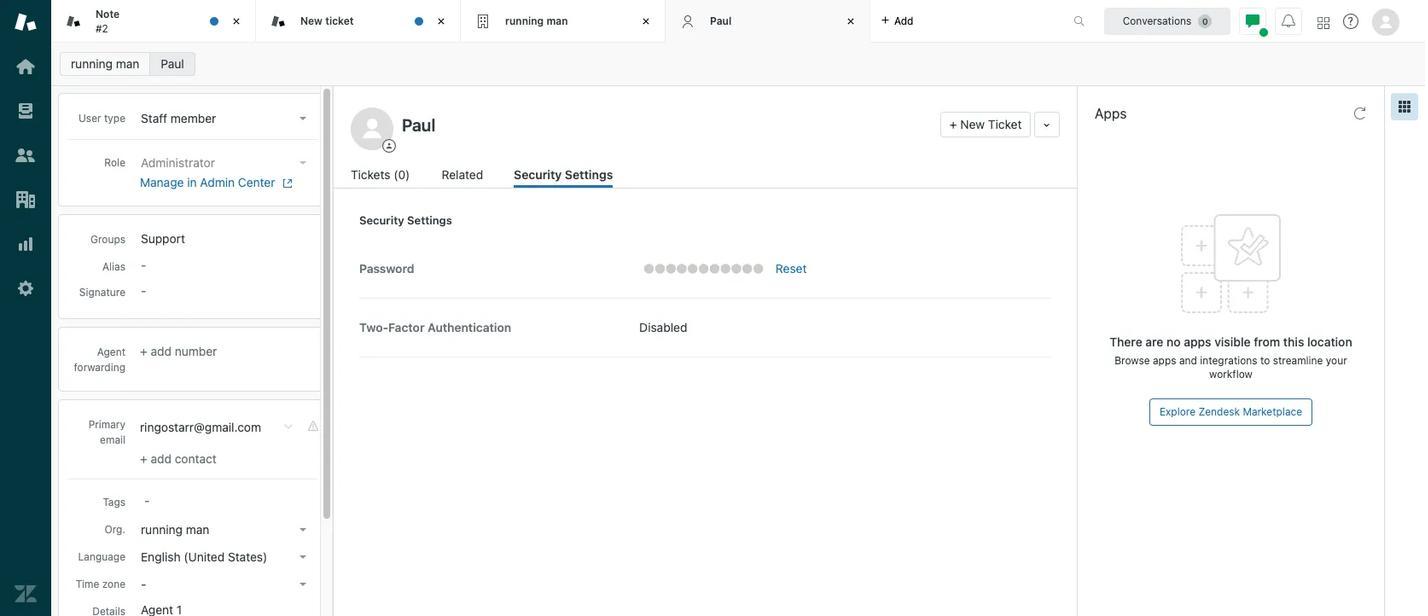 Task type: vqa. For each thing, say whether or not it's contained in the screenshot.
about 1 hour ago
no



Task type: locate. For each thing, give the bounding box(es) containing it.
button displays agent's chat status as online. image
[[1246, 14, 1260, 28]]

0 vertical spatial security settings
[[514, 167, 613, 182]]

+
[[950, 117, 957, 131], [140, 344, 147, 359], [140, 452, 147, 466]]

arrow down image inside staff member button
[[300, 117, 306, 120]]

visible
[[1215, 335, 1251, 349]]

arrow down image inside running man button
[[300, 528, 306, 532]]

tickets
[[351, 167, 391, 182]]

0 vertical spatial man
[[547, 14, 568, 27]]

1 vertical spatial apps
[[1153, 354, 1177, 367]]

1 horizontal spatial settings
[[565, 167, 613, 182]]

agent
[[97, 346, 125, 359]]

apps image
[[1398, 100, 1412, 114]]

None text field
[[397, 112, 934, 137]]

in
[[187, 175, 197, 190]]

close image inside new ticket tab
[[433, 13, 450, 30]]

1 horizontal spatial security settings
[[514, 167, 613, 182]]

1 vertical spatial paul
[[161, 56, 184, 71]]

org.
[[105, 523, 125, 536]]

running man inside running man link
[[71, 56, 139, 71]]

0 vertical spatial add
[[895, 14, 914, 27]]

paul
[[710, 14, 732, 27], [161, 56, 184, 71]]

+ new ticket button
[[941, 112, 1032, 137]]

1 vertical spatial man
[[116, 56, 139, 71]]

get help image
[[1344, 14, 1359, 29]]

1 close image from the left
[[228, 13, 245, 30]]

new left 'ticket'
[[301, 14, 323, 27]]

paul up the staff member
[[161, 56, 184, 71]]

0 vertical spatial arrow down image
[[300, 117, 306, 120]]

1 horizontal spatial man
[[186, 522, 209, 537]]

paul inside secondary element
[[161, 56, 184, 71]]

arrow down image
[[300, 161, 306, 165], [300, 528, 306, 532]]

2 close image from the left
[[433, 13, 450, 30]]

arrow down image inside the administrator button
[[300, 161, 306, 165]]

running man
[[505, 14, 568, 27], [71, 56, 139, 71], [141, 522, 209, 537]]

+ left contact
[[140, 452, 147, 466]]

2 horizontal spatial running
[[505, 14, 544, 27]]

0 vertical spatial apps
[[1184, 335, 1212, 349]]

1 horizontal spatial security
[[514, 167, 562, 182]]

language
[[78, 551, 125, 563]]

0 horizontal spatial security settings
[[359, 213, 452, 227]]

1 horizontal spatial apps
[[1184, 335, 1212, 349]]

1 vertical spatial new
[[961, 117, 985, 131]]

zendesk
[[1199, 406, 1240, 418]]

2 horizontal spatial running man
[[505, 14, 568, 27]]

0 vertical spatial new
[[301, 14, 323, 27]]

0 vertical spatial +
[[950, 117, 957, 131]]

paul tab
[[666, 0, 871, 43]]

0 vertical spatial paul
[[710, 14, 732, 27]]

marketplace
[[1243, 406, 1303, 418]]

2 vertical spatial arrow down image
[[300, 583, 306, 586]]

+ left ticket
[[950, 117, 957, 131]]

1 arrow down image from the top
[[300, 161, 306, 165]]

0 horizontal spatial new
[[301, 14, 323, 27]]

your
[[1326, 354, 1348, 367]]

paul link
[[150, 52, 195, 76]]

streamline
[[1273, 354, 1324, 367]]

security
[[514, 167, 562, 182], [359, 213, 404, 227]]

1 horizontal spatial running man
[[141, 522, 209, 537]]

new
[[301, 14, 323, 27], [961, 117, 985, 131]]

2 arrow down image from the top
[[300, 556, 306, 559]]

man inside button
[[186, 522, 209, 537]]

running man link
[[60, 52, 151, 76]]

reset
[[776, 261, 807, 276]]

tab
[[51, 0, 256, 43]]

0 horizontal spatial man
[[116, 56, 139, 71]]

explore zendesk marketplace
[[1160, 406, 1303, 418]]

factor
[[388, 321, 425, 335]]

3 close image from the left
[[638, 13, 655, 30]]

1 horizontal spatial new
[[961, 117, 985, 131]]

0 vertical spatial security
[[514, 167, 562, 182]]

+ add contact
[[140, 452, 217, 466]]

2 horizontal spatial man
[[547, 14, 568, 27]]

settings
[[565, 167, 613, 182], [407, 213, 452, 227]]

running man inside running man tab
[[505, 14, 568, 27]]

2 vertical spatial +
[[140, 452, 147, 466]]

2 vertical spatial add
[[151, 452, 172, 466]]

1 vertical spatial arrow down image
[[300, 528, 306, 532]]

1 vertical spatial settings
[[407, 213, 452, 227]]

staff member button
[[136, 107, 313, 131]]

close image
[[228, 13, 245, 30], [433, 13, 450, 30], [638, 13, 655, 30], [843, 13, 860, 30]]

2 vertical spatial man
[[186, 522, 209, 537]]

english (united states)
[[141, 550, 267, 564]]

add button
[[871, 0, 924, 42]]

this
[[1284, 335, 1305, 349]]

staff member
[[141, 111, 216, 125]]

man
[[547, 14, 568, 27], [116, 56, 139, 71], [186, 522, 209, 537]]

apps up and
[[1184, 335, 1212, 349]]

+ new ticket
[[950, 117, 1022, 131]]

tickets (0) link
[[351, 166, 413, 188]]

views image
[[15, 100, 37, 122]]

0 vertical spatial arrow down image
[[300, 161, 306, 165]]

running inside tab
[[505, 14, 544, 27]]

no
[[1167, 335, 1181, 349]]

+ right agent
[[140, 344, 147, 359]]

1 arrow down image from the top
[[300, 117, 306, 120]]

1 horizontal spatial paul
[[710, 14, 732, 27]]

man for running man tab at the left of the page
[[547, 14, 568, 27]]

1 vertical spatial running
[[71, 56, 113, 71]]

user type
[[79, 112, 125, 125]]

type
[[104, 112, 125, 125]]

authentication
[[428, 321, 511, 335]]

0 vertical spatial running man
[[505, 14, 568, 27]]

2 arrow down image from the top
[[300, 528, 306, 532]]

man inside tab
[[547, 14, 568, 27]]

0 vertical spatial settings
[[565, 167, 613, 182]]

0 horizontal spatial security
[[359, 213, 404, 227]]

(0)
[[394, 167, 410, 182]]

paul up secondary element
[[710, 14, 732, 27]]

there
[[1110, 335, 1143, 349]]

new inside button
[[961, 117, 985, 131]]

+ for + new ticket
[[950, 117, 957, 131]]

running man inside running man button
[[141, 522, 209, 537]]

admin
[[200, 175, 235, 190]]

conversations button
[[1105, 7, 1231, 35]]

security settings
[[514, 167, 613, 182], [359, 213, 452, 227]]

staff
[[141, 111, 167, 125]]

1 vertical spatial +
[[140, 344, 147, 359]]

add
[[895, 14, 914, 27], [151, 344, 172, 359], [151, 452, 172, 466]]

apps
[[1184, 335, 1212, 349], [1153, 354, 1177, 367]]

security down tickets (0) link
[[359, 213, 404, 227]]

1 vertical spatial running man
[[71, 56, 139, 71]]

4 close image from the left
[[843, 13, 860, 30]]

+ inside button
[[950, 117, 957, 131]]

0 horizontal spatial settings
[[407, 213, 452, 227]]

running man button
[[136, 518, 313, 542]]

add for add contact
[[151, 452, 172, 466]]

arrow down image inside english (united states) button
[[300, 556, 306, 559]]

new left ticket
[[961, 117, 985, 131]]

security right "related" link
[[514, 167, 562, 182]]

support
[[141, 231, 185, 246]]

1 vertical spatial security settings
[[359, 213, 452, 227]]

primary
[[88, 418, 125, 431]]

there are no apps visible from this location browse apps and integrations to streamline your workflow
[[1110, 335, 1353, 381]]

to
[[1261, 354, 1271, 367]]

running
[[505, 14, 544, 27], [71, 56, 113, 71], [141, 522, 183, 537]]

apps down no
[[1153, 354, 1177, 367]]

signature
[[79, 286, 125, 299]]

0 vertical spatial running
[[505, 14, 544, 27]]

1 horizontal spatial running
[[141, 522, 183, 537]]

1 vertical spatial arrow down image
[[300, 556, 306, 559]]

2 vertical spatial running
[[141, 522, 183, 537]]

arrow down image
[[300, 117, 306, 120], [300, 556, 306, 559], [300, 583, 306, 586]]

0 horizontal spatial paul
[[161, 56, 184, 71]]

administrator button
[[136, 151, 313, 175]]

0 horizontal spatial running man
[[71, 56, 139, 71]]

groups
[[90, 233, 125, 246]]

0 horizontal spatial running
[[71, 56, 113, 71]]

running for running man tab at the left of the page
[[505, 14, 544, 27]]

workflow
[[1210, 368, 1253, 381]]

1 vertical spatial add
[[151, 344, 172, 359]]

2 vertical spatial running man
[[141, 522, 209, 537]]

running inside button
[[141, 522, 183, 537]]

3 arrow down image from the top
[[300, 583, 306, 586]]

two-
[[359, 321, 388, 335]]



Task type: describe. For each thing, give the bounding box(es) containing it.
related link
[[442, 166, 485, 188]]

security settings link
[[514, 166, 613, 188]]

0 horizontal spatial apps
[[1153, 354, 1177, 367]]

customers image
[[15, 144, 37, 166]]

note
[[96, 8, 120, 21]]

reset link
[[776, 261, 807, 276]]

tickets (0)
[[351, 167, 410, 182]]

contact
[[175, 452, 217, 466]]

+ add number
[[140, 344, 217, 359]]

arrow down image for running man
[[300, 528, 306, 532]]

man inside secondary element
[[116, 56, 139, 71]]

●●●●●●●●●●●
[[644, 261, 764, 276]]

zendesk support image
[[15, 11, 37, 33]]

password
[[359, 262, 415, 276]]

add inside dropdown button
[[895, 14, 914, 27]]

location
[[1308, 335, 1353, 349]]

arrow down image for member
[[300, 117, 306, 120]]

email
[[100, 434, 125, 446]]

(united
[[184, 550, 225, 564]]

two-factor authentication
[[359, 321, 511, 335]]

zone
[[102, 578, 125, 591]]

integrations
[[1201, 354, 1258, 367]]

explore
[[1160, 406, 1196, 418]]

note #2
[[96, 8, 120, 35]]

●●●●●●●●●●● reset
[[644, 261, 807, 276]]

browse
[[1115, 354, 1150, 367]]

ticket
[[989, 117, 1022, 131]]

running man tab
[[461, 0, 666, 43]]

center
[[238, 175, 275, 190]]

number
[[175, 344, 217, 359]]

paul inside tab
[[710, 14, 732, 27]]

user
[[79, 112, 101, 125]]

ringostarr@gmail.com
[[140, 420, 261, 435]]

tab containing note
[[51, 0, 256, 43]]

arrow down image for administrator
[[300, 161, 306, 165]]

running man for running man tab at the left of the page
[[505, 14, 568, 27]]

new ticket
[[301, 14, 354, 27]]

- button
[[136, 573, 313, 597]]

arrow down image for (united
[[300, 556, 306, 559]]

tabs tab list
[[51, 0, 1056, 43]]

close image inside running man tab
[[638, 13, 655, 30]]

close image inside 'paul' tab
[[843, 13, 860, 30]]

running man for running man button
[[141, 522, 209, 537]]

time
[[76, 578, 99, 591]]

administrator
[[141, 155, 215, 170]]

admin image
[[15, 277, 37, 300]]

tags
[[103, 496, 125, 509]]

apps
[[1095, 106, 1127, 121]]

close image inside tab
[[228, 13, 245, 30]]

role
[[104, 156, 125, 169]]

-
[[141, 577, 146, 592]]

1 vertical spatial security
[[359, 213, 404, 227]]

running inside secondary element
[[71, 56, 113, 71]]

alias
[[102, 260, 125, 273]]

from
[[1254, 335, 1281, 349]]

new ticket tab
[[256, 0, 461, 43]]

manage in admin center link
[[140, 175, 306, 190]]

manage in admin center
[[140, 175, 275, 190]]

+ for + add number
[[140, 344, 147, 359]]

secondary element
[[51, 47, 1426, 81]]

zendesk image
[[15, 583, 37, 605]]

related
[[442, 167, 483, 182]]

reporting image
[[15, 233, 37, 255]]

ticket
[[325, 14, 354, 27]]

+ for + add contact
[[140, 452, 147, 466]]

arrow down image inside - button
[[300, 583, 306, 586]]

states)
[[228, 550, 267, 564]]

- field
[[137, 492, 313, 510]]

new inside tab
[[301, 14, 323, 27]]

conversations
[[1123, 14, 1192, 27]]

main element
[[0, 0, 51, 616]]

add for add number
[[151, 344, 172, 359]]

man for running man button
[[186, 522, 209, 537]]

disabled
[[640, 320, 688, 335]]

and
[[1180, 354, 1198, 367]]

time zone
[[76, 578, 125, 591]]

explore zendesk marketplace button
[[1150, 399, 1313, 426]]

running for running man button
[[141, 522, 183, 537]]

english
[[141, 550, 181, 564]]

manage
[[140, 175, 184, 190]]

are
[[1146, 335, 1164, 349]]

english (united states) button
[[136, 545, 313, 569]]

zendesk products image
[[1318, 17, 1330, 29]]

agent forwarding
[[74, 346, 125, 374]]

member
[[171, 111, 216, 125]]

notifications image
[[1282, 14, 1296, 28]]

organizations image
[[15, 189, 37, 211]]

get started image
[[15, 55, 37, 78]]

primary email
[[88, 418, 125, 446]]

forwarding
[[74, 361, 125, 374]]

#2
[[96, 22, 108, 35]]



